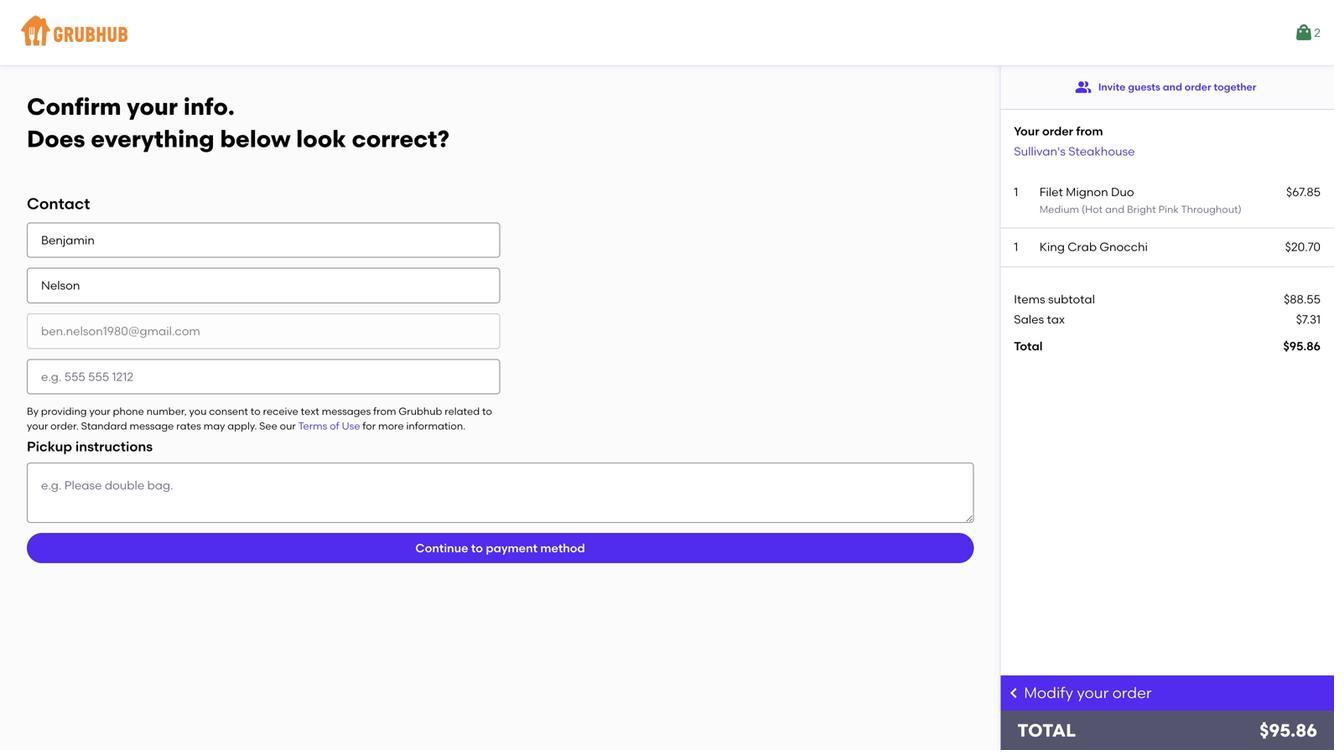 Task type: vqa. For each thing, say whether or not it's contained in the screenshot.
Combo
no



Task type: describe. For each thing, give the bounding box(es) containing it.
messages
[[322, 406, 371, 418]]

confirm your info. does everything below look correct?
[[27, 93, 449, 153]]

sullivan's
[[1014, 144, 1066, 159]]

order inside your order from sullivan's steakhouse
[[1043, 124, 1074, 138]]

of
[[330, 420, 339, 432]]

modify your order
[[1024, 684, 1152, 702]]

you
[[189, 406, 207, 418]]

related
[[445, 406, 480, 418]]

1 horizontal spatial order
[[1113, 684, 1152, 702]]

Email email field
[[27, 314, 500, 349]]

invite guests and order together
[[1099, 81, 1257, 93]]

correct?
[[352, 125, 449, 153]]

crab
[[1068, 240, 1097, 254]]

your up standard
[[89, 406, 111, 418]]

standard
[[81, 420, 127, 432]]

throughout)
[[1181, 204, 1242, 216]]

more
[[378, 420, 404, 432]]

text
[[301, 406, 319, 418]]

$7.31
[[1297, 313, 1321, 327]]

providing
[[41, 406, 87, 418]]

1 for filet mignon duo
[[1014, 185, 1019, 199]]

your right modify
[[1077, 684, 1109, 702]]

guests
[[1128, 81, 1161, 93]]

First name text field
[[27, 223, 500, 258]]

from inside your order from sullivan's steakhouse
[[1077, 124, 1103, 138]]

method
[[540, 541, 585, 556]]

0 vertical spatial total
[[1014, 339, 1043, 353]]

sales tax
[[1014, 313, 1065, 327]]

$20.70
[[1286, 240, 1321, 254]]

sullivan's steakhouse link
[[1014, 144, 1135, 159]]

king crab gnocchi
[[1040, 240, 1148, 254]]

see
[[259, 420, 277, 432]]

rates
[[176, 420, 201, 432]]

svg image
[[1008, 687, 1021, 700]]

contact
[[27, 195, 90, 213]]

below
[[220, 125, 291, 153]]

consent
[[209, 406, 248, 418]]

Pickup instructions text field
[[27, 463, 974, 523]]

Phone telephone field
[[27, 359, 500, 395]]

payment
[[486, 541, 538, 556]]

2
[[1315, 25, 1321, 40]]

1 for king crab gnocchi
[[1014, 240, 1019, 254]]

1 vertical spatial $95.86
[[1260, 721, 1318, 742]]

your
[[1014, 124, 1040, 138]]

1 vertical spatial total
[[1018, 721, 1076, 742]]

(hot
[[1082, 204, 1103, 216]]

subtotal
[[1048, 292, 1095, 306]]

$88.55
[[1284, 292, 1321, 306]]

order.
[[50, 420, 79, 432]]

pickup instructions
[[27, 439, 153, 455]]

gnocchi
[[1100, 240, 1148, 254]]

filet
[[1040, 185, 1063, 199]]

0 vertical spatial $95.86
[[1284, 339, 1321, 353]]

$67.85
[[1287, 185, 1321, 199]]

people icon image
[[1075, 79, 1092, 96]]

your order from sullivan's steakhouse
[[1014, 124, 1135, 159]]

$67.85 medium (hot and bright pink throughout)
[[1040, 185, 1321, 216]]

use
[[342, 420, 360, 432]]

by
[[27, 406, 39, 418]]

from inside by providing your phone number, you consent to receive text messages from grubhub related to your order. standard message rates may apply. see our
[[373, 406, 396, 418]]

Last name text field
[[27, 268, 500, 304]]



Task type: locate. For each thing, give the bounding box(es) containing it.
steakhouse
[[1069, 144, 1135, 159]]

phone
[[113, 406, 144, 418]]

total down modify
[[1018, 721, 1076, 742]]

your down by
[[27, 420, 48, 432]]

to inside button
[[471, 541, 483, 556]]

to
[[251, 406, 261, 418], [482, 406, 492, 418], [471, 541, 483, 556]]

and
[[1163, 81, 1183, 93], [1105, 204, 1125, 216]]

terms of use for more information.
[[298, 420, 466, 432]]

1 vertical spatial 1
[[1014, 240, 1019, 254]]

1 vertical spatial and
[[1105, 204, 1125, 216]]

to left 'payment'
[[471, 541, 483, 556]]

and inside $67.85 medium (hot and bright pink throughout)
[[1105, 204, 1125, 216]]

from
[[1077, 124, 1103, 138], [373, 406, 396, 418]]

1
[[1014, 185, 1019, 199], [1014, 240, 1019, 254]]

grubhub
[[399, 406, 442, 418]]

confirm
[[27, 93, 121, 121]]

items
[[1014, 292, 1046, 306]]

0 horizontal spatial order
[[1043, 124, 1074, 138]]

together
[[1214, 81, 1257, 93]]

2 vertical spatial order
[[1113, 684, 1152, 702]]

order up sullivan's steakhouse link
[[1043, 124, 1074, 138]]

king
[[1040, 240, 1065, 254]]

order right modify
[[1113, 684, 1152, 702]]

continue to payment method button
[[27, 533, 974, 564]]

your
[[127, 93, 178, 121], [89, 406, 111, 418], [27, 420, 48, 432], [1077, 684, 1109, 702]]

pink
[[1159, 204, 1179, 216]]

everything
[[91, 125, 214, 153]]

0 vertical spatial from
[[1077, 124, 1103, 138]]

1 horizontal spatial and
[[1163, 81, 1183, 93]]

1 1 from the top
[[1014, 185, 1019, 199]]

total
[[1014, 339, 1043, 353], [1018, 721, 1076, 742]]

1 left filet at the right of the page
[[1014, 185, 1019, 199]]

to right the related at the bottom left
[[482, 406, 492, 418]]

may
[[204, 420, 225, 432]]

your inside confirm your info. does everything below look correct?
[[127, 93, 178, 121]]

from up terms of use for more information.
[[373, 406, 396, 418]]

1 vertical spatial order
[[1043, 124, 1074, 138]]

invite
[[1099, 81, 1126, 93]]

0 vertical spatial 1
[[1014, 185, 1019, 199]]

pickup
[[27, 439, 72, 455]]

sales
[[1014, 313, 1044, 327]]

message
[[130, 420, 174, 432]]

information.
[[406, 420, 466, 432]]

1 vertical spatial from
[[373, 406, 396, 418]]

0 horizontal spatial from
[[373, 406, 396, 418]]

medium
[[1040, 204, 1080, 216]]

order inside button
[[1185, 81, 1212, 93]]

your up the everything
[[127, 93, 178, 121]]

and down duo
[[1105, 204, 1125, 216]]

and inside button
[[1163, 81, 1183, 93]]

from up steakhouse
[[1077, 124, 1103, 138]]

number,
[[147, 406, 187, 418]]

receive
[[263, 406, 298, 418]]

1 left 'king'
[[1014, 240, 1019, 254]]

does
[[27, 125, 85, 153]]

mignon
[[1066, 185, 1109, 199]]

order left together
[[1185, 81, 1212, 93]]

2 horizontal spatial order
[[1185, 81, 1212, 93]]

terms
[[298, 420, 327, 432]]

tax
[[1047, 313, 1065, 327]]

instructions
[[75, 439, 153, 455]]

and right guests
[[1163, 81, 1183, 93]]

$95.86
[[1284, 339, 1321, 353], [1260, 721, 1318, 742]]

continue to payment method
[[416, 541, 585, 556]]

0 vertical spatial and
[[1163, 81, 1183, 93]]

bright
[[1127, 204, 1156, 216]]

to up see
[[251, 406, 261, 418]]

0 horizontal spatial and
[[1105, 204, 1125, 216]]

modify
[[1024, 684, 1074, 702]]

total down sales
[[1014, 339, 1043, 353]]

our
[[280, 420, 296, 432]]

duo
[[1111, 185, 1134, 199]]

apply.
[[228, 420, 257, 432]]

0 vertical spatial order
[[1185, 81, 1212, 93]]

items subtotal
[[1014, 292, 1095, 306]]

order
[[1185, 81, 1212, 93], [1043, 124, 1074, 138], [1113, 684, 1152, 702]]

2 button
[[1294, 18, 1321, 48]]

info.
[[183, 93, 235, 121]]

invite guests and order together button
[[1075, 72, 1257, 102]]

filet mignon duo
[[1040, 185, 1134, 199]]

by providing your phone number, you consent to receive text messages from grubhub related to your order. standard message rates may apply. see our
[[27, 406, 492, 432]]

main navigation navigation
[[0, 0, 1335, 65]]

2 1 from the top
[[1014, 240, 1019, 254]]

look
[[296, 125, 346, 153]]

for
[[363, 420, 376, 432]]

1 horizontal spatial from
[[1077, 124, 1103, 138]]

terms of use link
[[298, 420, 360, 432]]

continue
[[416, 541, 468, 556]]



